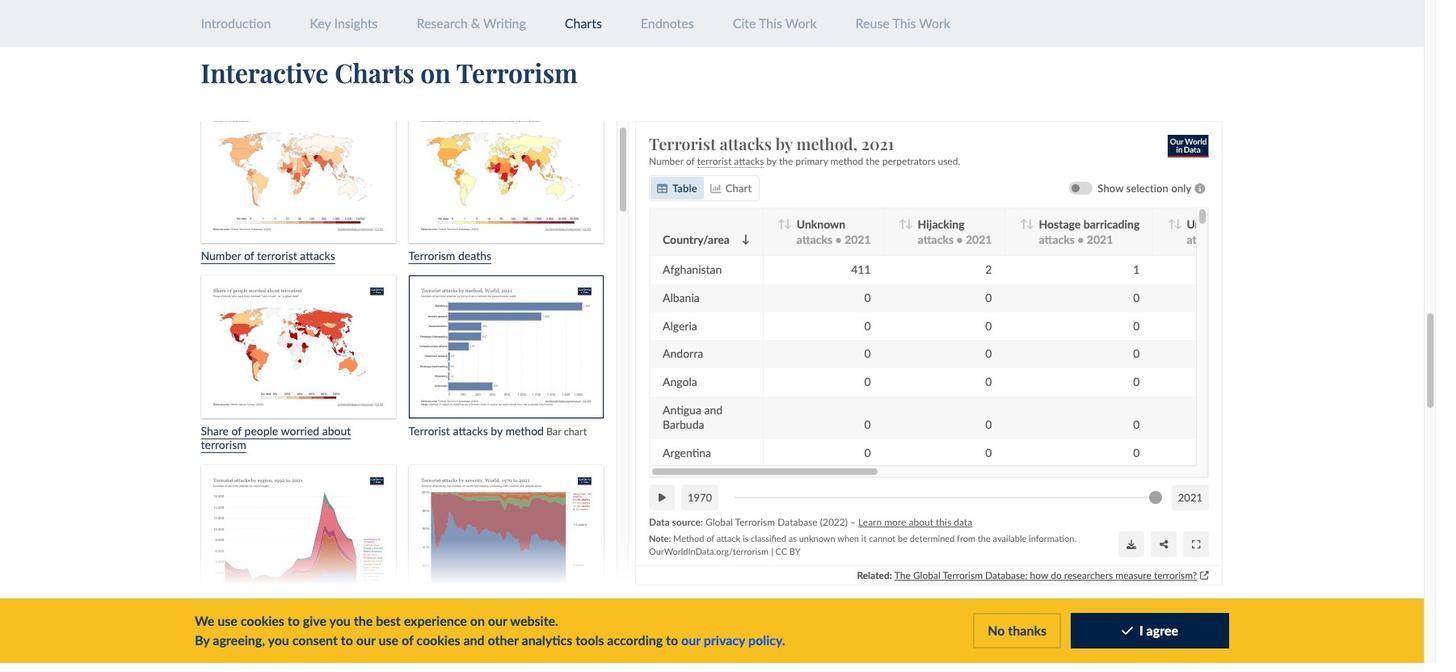 Task type: describe. For each thing, give the bounding box(es) containing it.
by the primary method the perpetrators used.
[[764, 155, 961, 167]]

interactive charts on terrorism
[[201, 55, 578, 90]]

barbuda
[[663, 418, 704, 432]]

endnotes
[[641, 15, 694, 31]]

share nodes image
[[1160, 540, 1168, 549]]

unknown
[[799, 534, 836, 544]]

chart
[[891, 607, 923, 623]]

attacks inside unknown attacks • 2021
[[797, 233, 833, 247]]

download image
[[1127, 540, 1137, 549]]

0 horizontal spatial charts
[[335, 55, 414, 90]]

no thanks button
[[973, 614, 1061, 649]]

assault
[[1236, 218, 1271, 232]]

be
[[898, 534, 908, 544]]

1 horizontal spatial use
[[379, 633, 399, 648]]

note:
[[649, 534, 671, 544]]

terrorism left deaths
[[409, 249, 455, 262]]

1 vertical spatial you
[[268, 633, 289, 648]]

play image
[[658, 493, 666, 503]]

reuse this work
[[856, 15, 951, 31]]

2021 up expand image
[[1178, 492, 1203, 505]]

of inside share of people worried about terrorism
[[232, 424, 242, 438]]

used.
[[938, 155, 961, 167]]

terrorist
[[257, 249, 297, 262]]

albania
[[663, 291, 700, 305]]

1 horizontal spatial our
[[488, 614, 507, 629]]

1 horizontal spatial to
[[341, 633, 353, 648]]

ourworldindata.org/terrorism link
[[649, 547, 769, 557]]

the down the terrorist attacks by method, 2021 at top
[[779, 155, 793, 167]]

this for cite
[[759, 15, 782, 31]]

terrorism deaths
[[409, 249, 492, 262]]

global for source:
[[706, 517, 733, 529]]

as
[[789, 534, 797, 544]]

i agree button
[[1071, 614, 1230, 649]]

.
[[782, 633, 785, 648]]

selection
[[1127, 182, 1169, 195]]

best
[[376, 614, 401, 629]]

4
[[926, 607, 934, 623]]

0 horizontal spatial to
[[288, 614, 300, 629]]

available
[[993, 534, 1027, 544]]

2021 inside 'hijacking attacks • 2021'
[[966, 233, 992, 247]]

2021 inside hostage barricading attacks • 2021
[[1087, 233, 1113, 247]]

thanks
[[1008, 624, 1047, 639]]

antigua and barbuda
[[663, 403, 723, 432]]

|
[[771, 547, 773, 557]]

share
[[201, 424, 229, 438]]

no thanks
[[988, 624, 1047, 639]]

key insights
[[310, 15, 378, 31]]

–
[[850, 517, 856, 529]]

cite
[[733, 15, 756, 31]]

chart link
[[704, 177, 758, 200]]

2021 up the by the primary method the perpetrators used.
[[862, 133, 894, 154]]

ourworldindata.org/terrorism
[[649, 547, 769, 557]]

about inside share of people worried about terrorism
[[322, 424, 351, 438]]

cite this work
[[733, 15, 817, 31]]

experience
[[404, 614, 467, 629]]

share of people worried about terrorism link
[[201, 276, 396, 452]]

&
[[471, 15, 480, 31]]

cite this work link
[[733, 15, 817, 31]]

0 vertical spatial you
[[329, 614, 351, 629]]

the
[[895, 570, 911, 582]]

according
[[607, 633, 663, 648]]

and inside we use cookies to give you the best experience on our website. by agreeing, you consent to our use of cookies and other analytics tools according to our privacy policy .
[[464, 633, 485, 648]]

arrow down long image for hijacking
[[905, 219, 913, 230]]

hijacking
[[918, 218, 965, 232]]

website.
[[510, 614, 558, 629]]

by
[[195, 633, 210, 648]]

chart
[[726, 182, 752, 195]]

database
[[778, 517, 818, 529]]

terrorism for interactive charts on terrorism
[[456, 55, 578, 90]]

2021 inside unknown attacks • 2021
[[845, 233, 871, 247]]

0 horizontal spatial use
[[218, 614, 238, 629]]

barricading
[[1084, 218, 1140, 232]]

2 horizontal spatial to
[[666, 633, 678, 648]]

terrorism for related: the global terrorism database: how do researchers measure terrorism?
[[943, 570, 983, 582]]

interactive
[[201, 55, 329, 90]]

unknown attacks • 2021
[[797, 218, 871, 247]]

method
[[831, 155, 864, 167]]

of inside the number of terrorist attacks link
[[244, 249, 254, 262]]

arrow down long image for hostage barricading
[[1026, 219, 1034, 230]]

25
[[952, 607, 967, 623]]

afghanistan
[[663, 263, 722, 277]]

data source: global terrorism database (2022) – learn more about this data
[[649, 517, 973, 529]]

on inside we use cookies to give you the best experience on our website. by agreeing, you consent to our use of cookies and other analytics tools according to our privacy policy .
[[470, 614, 485, 629]]

database:
[[985, 570, 1028, 582]]

cc
[[776, 547, 787, 557]]

it
[[862, 534, 867, 544]]

(2022)
[[820, 517, 848, 529]]

1 vertical spatial by
[[767, 155, 777, 167]]

1
[[1134, 263, 1140, 277]]

terrorist
[[649, 133, 716, 154]]

terrorism?
[[1154, 570, 1197, 582]]

of down the terrorist on the left top of the page
[[686, 155, 695, 167]]

hijacking attacks • 2021
[[918, 218, 992, 247]]

classified
[[751, 534, 786, 544]]

researchers
[[1065, 570, 1113, 582]]

arrow up long image for hijacking
[[899, 219, 907, 230]]

attacks right terrorist
[[300, 249, 335, 262]]

related:
[[857, 570, 892, 582]]

number of
[[649, 155, 697, 167]]

expand image
[[1192, 540, 1201, 549]]

0 horizontal spatial arrow down long image
[[742, 234, 750, 245]]

of up ourworldindata.org/terrorism
[[707, 534, 715, 544]]

show
[[1098, 182, 1124, 195]]

terrorist attacks by method, 2021 link
[[649, 133, 1209, 154]]

deaths
[[458, 249, 492, 262]]

endnotes link
[[641, 15, 694, 31]]

tools
[[576, 633, 604, 648]]

method,
[[797, 133, 858, 154]]

2
[[986, 263, 992, 277]]

algeria
[[663, 319, 697, 333]]

perpetrators
[[883, 155, 936, 167]]

hostage
[[1039, 218, 1081, 232]]



Task type: vqa. For each thing, say whether or not it's contained in the screenshot.


Task type: locate. For each thing, give the bounding box(es) containing it.
arrow down long image right country/area
[[742, 234, 750, 245]]

number
[[649, 155, 684, 167], [201, 249, 241, 262]]

1 vertical spatial number
[[201, 249, 241, 262]]

0 horizontal spatial •
[[836, 233, 842, 247]]

• down hostage
[[1078, 233, 1084, 247]]

global for the
[[913, 570, 941, 582]]

writing
[[483, 15, 526, 31]]

0 vertical spatial about
[[322, 424, 351, 438]]

0 vertical spatial by
[[776, 133, 793, 154]]

0 vertical spatial use
[[218, 614, 238, 629]]

ourworldindata.org/terrorism | cc by
[[649, 547, 801, 557]]

our left privacy
[[681, 633, 701, 648]]

of right share
[[232, 424, 242, 438]]

charts right 'writing'
[[565, 15, 602, 31]]

our
[[488, 614, 507, 629], [356, 633, 376, 648], [681, 633, 701, 648]]

research & writing link
[[417, 15, 526, 31]]

work for cite this work
[[786, 15, 817, 31]]

terrorism
[[201, 438, 246, 452]]

1 horizontal spatial cookies
[[417, 633, 460, 648]]

reuse this work link
[[856, 15, 951, 31]]

1 horizontal spatial arrow down long image
[[1174, 219, 1182, 230]]

arrow down long image for unarmed assault
[[1174, 219, 1182, 230]]

no
[[988, 624, 1005, 639]]

1 horizontal spatial arrow up long image
[[899, 219, 907, 230]]

1970
[[688, 492, 712, 505]]

1 horizontal spatial •
[[957, 233, 963, 247]]

privacy
[[704, 633, 745, 648]]

determined
[[910, 534, 955, 544]]

number for number of terrorist attacks
[[201, 249, 241, 262]]

arrow up long image
[[1020, 219, 1028, 230], [1168, 219, 1176, 230]]

the left best
[[354, 614, 373, 629]]

chart 4 of 25
[[891, 607, 967, 623]]

terrorism deaths link
[[409, 100, 603, 262]]

411
[[851, 263, 871, 277]]

terrorism for data source: global terrorism database (2022) – learn more about this data
[[735, 517, 775, 529]]

when
[[838, 534, 859, 544]]

data
[[954, 517, 973, 529]]

1 vertical spatial about
[[909, 517, 934, 529]]

2 horizontal spatial arrow down long image
[[905, 219, 913, 230]]

the inside we use cookies to give you the best experience on our website. by agreeing, you consent to our use of cookies and other analytics tools according to our privacy policy .
[[354, 614, 373, 629]]

number of terrorist attacks link
[[201, 100, 396, 262]]

• down hijacking
[[957, 233, 963, 247]]

work
[[786, 15, 817, 31], [919, 15, 951, 31]]

attacks down unarmed
[[1187, 233, 1223, 247]]

cookies down experience
[[417, 633, 460, 648]]

about
[[322, 424, 351, 438], [909, 517, 934, 529]]

attack
[[717, 534, 741, 544]]

2021
[[862, 133, 894, 154], [845, 233, 871, 247], [966, 233, 992, 247], [1087, 233, 1113, 247], [1178, 492, 1203, 505]]

• inside 'hijacking attacks • 2021'
[[957, 233, 963, 247]]

1 vertical spatial charts
[[335, 55, 414, 90]]

work for reuse this work
[[919, 15, 951, 31]]

agree
[[1147, 624, 1179, 639]]

arrow up long image left the unknown
[[778, 219, 786, 230]]

unknown
[[797, 218, 846, 232]]

the
[[779, 155, 793, 167], [866, 155, 880, 167], [978, 534, 991, 544], [354, 614, 373, 629]]

method
[[673, 534, 704, 544]]

arrow up long image left hostage
[[1020, 219, 1028, 230]]

show selection only
[[1098, 182, 1192, 195]]

• inside hostage barricading attacks • 2021
[[1078, 233, 1084, 247]]

arrow down long image
[[1026, 219, 1034, 230], [1174, 219, 1182, 230]]

arrow up long image
[[778, 219, 786, 230], [899, 219, 907, 230]]

people
[[245, 424, 278, 438]]

1 arrow up long image from the left
[[1020, 219, 1028, 230]]

2 this from the left
[[893, 15, 916, 31]]

data
[[649, 517, 670, 529]]

cannot
[[869, 534, 896, 544]]

number of terrorist attacks
[[201, 249, 335, 262]]

2021 up 411 on the right of the page
[[845, 233, 871, 247]]

argentina
[[663, 446, 711, 460]]

• for unknown
[[836, 233, 842, 247]]

the right method
[[866, 155, 880, 167]]

0 horizontal spatial this
[[759, 15, 782, 31]]

related: the global terrorism database: how do researchers measure terrorism?
[[857, 570, 1197, 582]]

this right cite
[[759, 15, 782, 31]]

table image
[[657, 184, 668, 194]]

1 horizontal spatial you
[[329, 614, 351, 629]]

terrorism down 'writing'
[[456, 55, 578, 90]]

0 horizontal spatial and
[[464, 633, 485, 648]]

1 horizontal spatial work
[[919, 15, 951, 31]]

terrorism up is
[[735, 517, 775, 529]]

attacks inside unarmed assault attacks
[[1187, 233, 1223, 247]]

and right antigua
[[704, 403, 723, 417]]

key insights link
[[310, 15, 378, 31]]

arrow down long image
[[784, 219, 792, 230], [905, 219, 913, 230], [742, 234, 750, 245]]

arrow up long image for hostage
[[1020, 219, 1028, 230]]

work right cite
[[786, 15, 817, 31]]

2021 down barricading
[[1087, 233, 1113, 247]]

0 vertical spatial on
[[421, 55, 451, 90]]

of
[[686, 155, 695, 167], [244, 249, 254, 262], [232, 424, 242, 438], [707, 534, 715, 544], [937, 607, 949, 623], [402, 633, 413, 648]]

0 horizontal spatial arrow up long image
[[778, 219, 786, 230]]

1 horizontal spatial global
[[913, 570, 941, 582]]

arrow up long image left hijacking
[[899, 219, 907, 230]]

to left give
[[288, 614, 300, 629]]

attacks down the unknown
[[797, 233, 833, 247]]

to right according
[[666, 633, 678, 648]]

on right experience
[[470, 614, 485, 629]]

1 horizontal spatial this
[[893, 15, 916, 31]]

angola
[[663, 375, 697, 389]]

2 • from the left
[[957, 233, 963, 247]]

the right from
[[978, 534, 991, 544]]

circle info image
[[1192, 184, 1209, 194]]

arrow down long image left hijacking
[[905, 219, 913, 230]]

0 horizontal spatial about
[[322, 424, 351, 438]]

arrow up long image down only
[[1168, 219, 1176, 230]]

research
[[417, 15, 468, 31]]

number for number of
[[649, 155, 684, 167]]

0 horizontal spatial on
[[421, 55, 451, 90]]

to
[[288, 614, 300, 629], [341, 633, 353, 648], [666, 633, 678, 648]]

1 horizontal spatial on
[[470, 614, 485, 629]]

consent
[[292, 633, 338, 648]]

0 horizontal spatial arrow down long image
[[1026, 219, 1034, 230]]

and left other
[[464, 633, 485, 648]]

by left method,
[[776, 133, 793, 154]]

our right consent
[[356, 633, 376, 648]]

cc by link
[[776, 547, 801, 557]]

2021 up 2
[[966, 233, 992, 247]]

i agree
[[1140, 624, 1179, 639]]

global up attack in the bottom of the page
[[706, 517, 733, 529]]

share of people worried about terrorism
[[201, 424, 351, 452]]

our up other
[[488, 614, 507, 629]]

arrow up long image for unarmed
[[1168, 219, 1176, 230]]

by
[[776, 133, 793, 154], [767, 155, 777, 167]]

1 • from the left
[[836, 233, 842, 247]]

0 horizontal spatial work
[[786, 15, 817, 31]]

hostage barricading attacks • 2021
[[1039, 218, 1140, 247]]

to right consent
[[341, 633, 353, 648]]

arrow up long image for unknown
[[778, 219, 786, 230]]

• inside unknown attacks • 2021
[[836, 233, 842, 247]]

arrow down long image left unarmed
[[1174, 219, 1182, 230]]

0 horizontal spatial cookies
[[241, 614, 284, 629]]

number down the terrorist on the left top of the page
[[649, 155, 684, 167]]

source:
[[672, 517, 703, 529]]

about right worried
[[322, 424, 351, 438]]

attacks up chart
[[720, 133, 772, 154]]

unarmed
[[1187, 218, 1234, 232]]

attacks down hostage
[[1039, 233, 1075, 247]]

0 vertical spatial number
[[649, 155, 684, 167]]

and inside the antigua and barbuda
[[704, 403, 723, 417]]

country/area
[[663, 233, 730, 247]]

antigua
[[663, 403, 702, 417]]

of right 4
[[937, 607, 949, 623]]

1 this from the left
[[759, 15, 782, 31]]

by down the terrorist attacks by method, 2021 at top
[[767, 155, 777, 167]]

work right "reuse"
[[919, 15, 951, 31]]

• for hijacking
[[957, 233, 963, 247]]

0 horizontal spatial you
[[268, 633, 289, 648]]

1 vertical spatial cookies
[[417, 633, 460, 648]]

0 vertical spatial and
[[704, 403, 723, 417]]

2 arrow down long image from the left
[[1174, 219, 1182, 230]]

arrow down long image left the unknown
[[784, 219, 792, 230]]

1 arrow down long image from the left
[[1026, 219, 1034, 230]]

this for reuse
[[893, 15, 916, 31]]

cookies
[[241, 614, 284, 629], [417, 633, 460, 648]]

number left terrorist
[[201, 249, 241, 262]]

arrow down long image for unknown
[[784, 219, 792, 230]]

of down experience
[[402, 633, 413, 648]]

global right the
[[913, 570, 941, 582]]

3 • from the left
[[1078, 233, 1084, 247]]

introduction
[[201, 15, 271, 31]]

go to next slide image
[[1125, 607, 1140, 623]]

1 vertical spatial on
[[470, 614, 485, 629]]

introduction link
[[201, 15, 271, 31]]

of left terrorist
[[244, 249, 254, 262]]

arrow down long image left hostage
[[1026, 219, 1034, 230]]

only
[[1172, 182, 1192, 195]]

measure
[[1116, 570, 1152, 582]]

more
[[885, 517, 907, 529]]

2 arrow up long image from the left
[[1168, 219, 1176, 230]]

up right from square image
[[1201, 572, 1209, 580]]

use down best
[[379, 633, 399, 648]]

2 horizontal spatial •
[[1078, 233, 1084, 247]]

terrorism down from
[[943, 570, 983, 582]]

0 horizontal spatial our
[[356, 633, 376, 648]]

1 horizontal spatial charts
[[565, 15, 602, 31]]

analytics
[[522, 633, 573, 648]]

2 work from the left
[[919, 15, 951, 31]]

1 horizontal spatial arrow down long image
[[784, 219, 792, 230]]

agreeing,
[[213, 633, 265, 648]]

1 work from the left
[[786, 15, 817, 31]]

0 horizontal spatial arrow up long image
[[1020, 219, 1028, 230]]

1 vertical spatial use
[[379, 633, 399, 648]]

worried
[[281, 424, 319, 438]]

check image
[[1122, 625, 1133, 638]]

note: method of attack is classified as unknown when it cannot be determined from the available information.
[[649, 534, 1077, 544]]

attacks down hijacking
[[918, 233, 954, 247]]

use up agreeing,
[[218, 614, 238, 629]]

you right give
[[329, 614, 351, 629]]

charts
[[565, 15, 602, 31], [335, 55, 414, 90]]

1 horizontal spatial number
[[649, 155, 684, 167]]

attacks inside 'hijacking attacks • 2021'
[[918, 233, 954, 247]]

0 horizontal spatial global
[[706, 517, 733, 529]]

1 horizontal spatial and
[[704, 403, 723, 417]]

1 vertical spatial and
[[464, 633, 485, 648]]

about up "determined"
[[909, 517, 934, 529]]

this right "reuse"
[[893, 15, 916, 31]]

0 horizontal spatial number
[[201, 249, 241, 262]]

charts down insights
[[335, 55, 414, 90]]

cookies up agreeing,
[[241, 614, 284, 629]]

• down the unknown
[[836, 233, 842, 247]]

1 vertical spatial global
[[913, 570, 941, 582]]

chart column image
[[710, 184, 721, 194]]

you left consent
[[268, 633, 289, 648]]

2 arrow up long image from the left
[[899, 219, 907, 230]]

reuse
[[856, 15, 890, 31]]

1 arrow up long image from the left
[[778, 219, 786, 230]]

do
[[1051, 570, 1062, 582]]

you
[[329, 614, 351, 629], [268, 633, 289, 648]]

2 horizontal spatial our
[[681, 633, 701, 648]]

by
[[790, 547, 801, 557]]

andorra
[[663, 347, 703, 361]]

attacks inside hostage barricading attacks • 2021
[[1039, 233, 1075, 247]]

0 vertical spatial cookies
[[241, 614, 284, 629]]

the global terrorism database: how do researchers measure terrorism? link
[[895, 570, 1197, 582]]

of inside we use cookies to give you the best experience on our website. by agreeing, you consent to our use of cookies and other analytics tools according to our privacy policy .
[[402, 633, 413, 648]]

other
[[488, 633, 519, 648]]

0 vertical spatial global
[[706, 517, 733, 529]]

we
[[195, 614, 215, 629]]

0 vertical spatial charts
[[565, 15, 602, 31]]

on down the research
[[421, 55, 451, 90]]

table
[[673, 182, 697, 195]]

learn more about this data link
[[859, 517, 973, 529]]

1 horizontal spatial about
[[909, 517, 934, 529]]

1 horizontal spatial arrow up long image
[[1168, 219, 1176, 230]]



